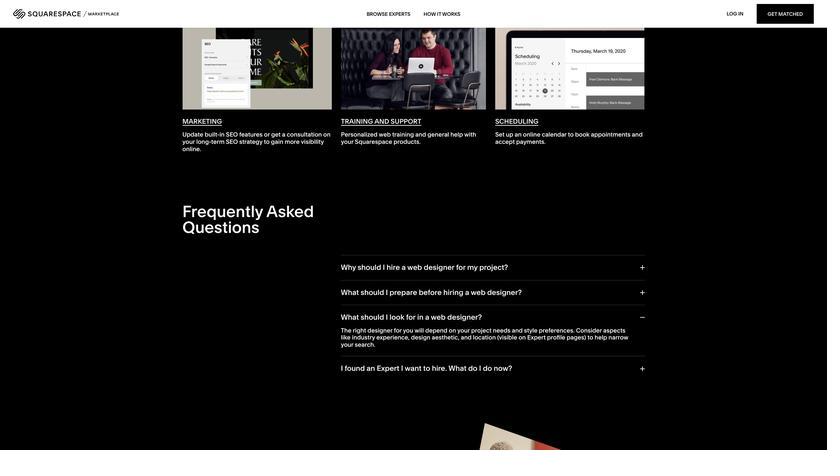 Task type: vqa. For each thing, say whether or not it's contained in the screenshot.
'cost'
no



Task type: describe. For each thing, give the bounding box(es) containing it.
aesthetic,
[[432, 334, 460, 342]]

up
[[506, 131, 514, 139]]

squarespace marketplace image
[[13, 9, 119, 19]]

products.
[[394, 138, 421, 146]]

profile
[[547, 334, 566, 342]]

scheduling
[[495, 118, 539, 126]]

browse experts
[[367, 11, 411, 17]]

i left now?
[[479, 364, 481, 373]]

pages)
[[567, 334, 586, 342]]

it
[[437, 11, 441, 17]]

get matched
[[768, 11, 803, 17]]

hire.
[[432, 364, 447, 373]]

prepare
[[390, 288, 417, 297]]

works
[[442, 11, 461, 17]]

preferences.
[[539, 327, 575, 335]]

industry
[[352, 334, 375, 342]]

to inside button
[[423, 364, 430, 373]]

hire
[[387, 263, 400, 272]]

consider
[[576, 327, 602, 335]]

2 seo from the top
[[226, 138, 238, 146]]

browse
[[367, 11, 388, 17]]

i left prepare
[[386, 288, 388, 297]]

1 list item from the left
[[182, 0, 337, 20]]

training and support list item
[[337, 20, 491, 172]]

set
[[495, 131, 505, 139]]

how it works
[[424, 11, 461, 17]]

your left project
[[458, 327, 470, 335]]

location
[[473, 334, 496, 342]]

frequently asked questions
[[182, 202, 314, 237]]

designer inside button
[[424, 263, 455, 272]]

before
[[419, 288, 442, 297]]

depend
[[425, 327, 448, 335]]

and left style
[[512, 327, 523, 335]]

i left hire
[[383, 263, 385, 272]]

your inside "personalized web training and general help with your squarespace products."
[[341, 138, 354, 146]]

i found an expert i want to hire. what do i do now? button
[[341, 364, 645, 374]]

training
[[392, 131, 414, 139]]

2 horizontal spatial on
[[519, 334, 526, 342]]

search.
[[355, 341, 376, 349]]

web inside "personalized web training and general help with your squarespace products."
[[379, 131, 391, 139]]

web up depend
[[431, 313, 446, 322]]

your inside update built-in seo features or get a consultation on your long-term seo strategy to gain more visibility online.
[[182, 138, 195, 146]]

payments.
[[516, 138, 546, 146]]

term
[[211, 138, 225, 146]]

log
[[727, 11, 737, 17]]

appointments
[[591, 131, 631, 139]]

training and support
[[341, 118, 421, 126]]

i left the want
[[401, 364, 403, 373]]

support
[[391, 118, 421, 126]]

and inside "personalized web training and general help with your squarespace products."
[[416, 131, 426, 139]]

and inside training and support link
[[375, 118, 389, 126]]

want
[[405, 364, 422, 373]]

how
[[424, 11, 436, 17]]

experience,
[[377, 334, 410, 342]]

the
[[341, 327, 352, 335]]

get
[[271, 131, 281, 139]]

with
[[464, 131, 476, 139]]

log in
[[727, 11, 744, 17]]

and left location
[[461, 334, 472, 342]]

list containing marketing
[[182, 0, 650, 172]]

log in link
[[727, 11, 744, 17]]

why should i hire a web designer for my project?
[[341, 263, 508, 272]]

a right hire
[[402, 263, 406, 272]]

or
[[264, 131, 270, 139]]

hiring
[[444, 288, 464, 297]]

to inside set up an online calendar to book appointments and accept payments.
[[568, 131, 574, 139]]

your down the
[[341, 341, 354, 349]]

browse experts link
[[367, 4, 411, 24]]

narrow
[[609, 334, 629, 342]]

set up an online calendar to book appointments and accept payments.
[[495, 131, 643, 146]]

online
[[523, 131, 541, 139]]

i found an expert i want to hire. what do i do now?
[[341, 364, 512, 373]]

1 do from the left
[[468, 364, 478, 373]]

right
[[353, 327, 366, 335]]

update
[[182, 131, 203, 139]]

matched
[[779, 11, 803, 17]]

asked
[[266, 202, 314, 221]]

marketing
[[182, 118, 222, 126]]

in inside button
[[417, 313, 424, 322]]

should for look
[[361, 313, 384, 322]]

found
[[345, 364, 365, 373]]

designer? for what should i look for in a web designer?
[[448, 313, 482, 322]]

questions
[[182, 218, 260, 237]]

aspects
[[603, 327, 626, 335]]

0 vertical spatial for
[[456, 263, 466, 272]]

frequently
[[182, 202, 263, 221]]

what should i look for in a web designer?
[[341, 313, 482, 322]]

training and support link
[[341, 20, 486, 126]]

and inside set up an online calendar to book appointments and accept payments.
[[632, 131, 643, 139]]

project?
[[480, 263, 508, 272]]

my
[[467, 263, 478, 272]]

2 do from the left
[[483, 364, 492, 373]]

needs
[[493, 327, 511, 335]]

1 horizontal spatial for
[[406, 313, 416, 322]]

marketing link
[[182, 20, 332, 126]]

on inside update built-in seo features or get a consultation on your long-term seo strategy to gain more visibility online.
[[323, 131, 331, 139]]



Task type: locate. For each thing, give the bounding box(es) containing it.
a up depend
[[425, 313, 429, 322]]

an for found
[[367, 364, 375, 373]]

and right appointments
[[632, 131, 643, 139]]

(visible
[[497, 334, 517, 342]]

experts
[[389, 11, 411, 17]]

an inside set up an online calendar to book appointments and accept payments.
[[515, 131, 522, 139]]

project
[[471, 327, 492, 335]]

1 horizontal spatial designer
[[424, 263, 455, 272]]

designer right right
[[368, 327, 393, 335]]

designer
[[424, 263, 455, 272], [368, 327, 393, 335]]

gain
[[271, 138, 283, 146]]

in inside update built-in seo features or get a consultation on your long-term seo strategy to gain more visibility online.
[[220, 131, 225, 139]]

in up will
[[417, 313, 424, 322]]

to right pages)
[[588, 334, 594, 342]]

should
[[358, 263, 381, 272], [361, 288, 384, 297], [361, 313, 384, 322]]

1 vertical spatial designer?
[[448, 313, 482, 322]]

2 vertical spatial what
[[449, 364, 467, 373]]

expert left the want
[[377, 364, 400, 373]]

in right long-
[[220, 131, 225, 139]]

1 horizontal spatial in
[[417, 313, 424, 322]]

on right consultation
[[323, 131, 331, 139]]

should inside the what should i look for in a web designer? button
[[361, 313, 384, 322]]

should left prepare
[[361, 288, 384, 297]]

and up squarespace in the left of the page
[[375, 118, 389, 126]]

0 horizontal spatial do
[[468, 364, 478, 373]]

0 horizontal spatial expert
[[377, 364, 400, 373]]

1 seo from the top
[[226, 131, 238, 139]]

designer?
[[487, 288, 522, 297], [448, 313, 482, 322]]

what should i look for in a web designer? button
[[341, 313, 645, 322]]

more
[[285, 138, 300, 146]]

what right hire.
[[449, 364, 467, 373]]

an right found on the bottom left of the page
[[367, 364, 375, 373]]

what for what should i prepare before hiring a web designer?
[[341, 288, 359, 297]]

2 vertical spatial for
[[394, 327, 402, 335]]

2 vertical spatial should
[[361, 313, 384, 322]]

general
[[428, 131, 449, 139]]

for inside the right designer for you will depend on your project needs and style preferences. consider aspects like industry experience, design aesthetic, and location (visible on expert profile pages) to help narrow your search.
[[394, 327, 402, 335]]

web right the hiring
[[471, 288, 486, 297]]

i left found on the bottom left of the page
[[341, 364, 343, 373]]

you
[[403, 327, 413, 335]]

1 vertical spatial in
[[417, 313, 424, 322]]

why
[[341, 263, 356, 272]]

style
[[524, 327, 538, 335]]

accept
[[495, 138, 515, 146]]

to inside the right designer for you will depend on your project needs and style preferences. consider aspects like industry experience, design aesthetic, and location (visible on expert profile pages) to help narrow your search.
[[588, 334, 594, 342]]

consultation
[[287, 131, 322, 139]]

a inside update built-in seo features or get a consultation on your long-term seo strategy to gain more visibility online.
[[282, 131, 286, 139]]

1 vertical spatial should
[[361, 288, 384, 297]]

for left you
[[394, 327, 402, 335]]

personalized web training and general help with your squarespace products.
[[341, 131, 476, 146]]

help left narrow
[[595, 334, 607, 342]]

1 horizontal spatial an
[[515, 131, 522, 139]]

0 horizontal spatial in
[[220, 131, 225, 139]]

expert inside the right designer for you will depend on your project needs and style preferences. consider aspects like industry experience, design aesthetic, and location (visible on expert profile pages) to help narrow your search.
[[527, 334, 546, 342]]

0 horizontal spatial designer?
[[448, 313, 482, 322]]

list
[[182, 0, 650, 172]]

1 horizontal spatial designer?
[[487, 288, 522, 297]]

on
[[323, 131, 331, 139], [449, 327, 456, 335], [519, 334, 526, 342]]

for left "my"
[[456, 263, 466, 272]]

designer? up project
[[448, 313, 482, 322]]

0 vertical spatial expert
[[527, 334, 546, 342]]

help inside the right designer for you will depend on your project needs and style preferences. consider aspects like industry experience, design aesthetic, and location (visible on expert profile pages) to help narrow your search.
[[595, 334, 607, 342]]

0 vertical spatial designer
[[424, 263, 455, 272]]

the right designer for you will depend on your project needs and style preferences. consider aspects like industry experience, design aesthetic, and location (visible on expert profile pages) to help narrow your search.
[[341, 327, 629, 349]]

2 horizontal spatial for
[[456, 263, 466, 272]]

scheduling link
[[495, 20, 645, 126]]

what should i prepare before hiring a web designer?
[[341, 288, 522, 297]]

3 list item from the left
[[491, 0, 645, 20]]

web
[[379, 131, 391, 139], [408, 263, 422, 272], [471, 288, 486, 297], [431, 313, 446, 322]]

expert
[[527, 334, 546, 342], [377, 364, 400, 373]]

designer? down project?
[[487, 288, 522, 297]]

online.
[[182, 145, 201, 153]]

0 vertical spatial in
[[220, 131, 225, 139]]

1 vertical spatial for
[[406, 313, 416, 322]]

expert left profile
[[527, 334, 546, 342]]

should right 'why'
[[358, 263, 381, 272]]

get
[[768, 11, 778, 17]]

your left long-
[[182, 138, 195, 146]]

1 horizontal spatial do
[[483, 364, 492, 373]]

and left general
[[416, 131, 426, 139]]

an
[[515, 131, 522, 139], [367, 364, 375, 373]]

what
[[341, 288, 359, 297], [341, 313, 359, 322], [449, 364, 467, 373]]

update built-in seo features or get a consultation on your long-term seo strategy to gain more visibility online.
[[182, 131, 331, 153]]

1 vertical spatial expert
[[377, 364, 400, 373]]

what down 'why'
[[341, 288, 359, 297]]

what inside button
[[449, 364, 467, 373]]

to inside update built-in seo features or get a consultation on your long-term seo strategy to gain more visibility online.
[[264, 138, 270, 146]]

design
[[411, 334, 431, 342]]

1 horizontal spatial help
[[595, 334, 607, 342]]

web right hire
[[408, 263, 422, 272]]

1 vertical spatial designer
[[368, 327, 393, 335]]

on right depend
[[449, 327, 456, 335]]

1 vertical spatial an
[[367, 364, 375, 373]]

0 vertical spatial an
[[515, 131, 522, 139]]

0 vertical spatial help
[[451, 131, 463, 139]]

1 horizontal spatial expert
[[527, 334, 546, 342]]

features
[[239, 131, 263, 139]]

i left look
[[386, 313, 388, 322]]

to left book
[[568, 131, 574, 139]]

2 list item from the left
[[337, 0, 491, 20]]

help
[[451, 131, 463, 139], [595, 334, 607, 342]]

now?
[[494, 364, 512, 373]]

a right the hiring
[[465, 288, 469, 297]]

0 vertical spatial what
[[341, 288, 359, 297]]

why should i hire a web designer for my project? button
[[341, 263, 645, 272]]

for up you
[[406, 313, 416, 322]]

what should i prepare before hiring a web designer? button
[[341, 288, 645, 297]]

expert inside button
[[377, 364, 400, 373]]

personalized
[[341, 131, 378, 139]]

help left with
[[451, 131, 463, 139]]

marketing list item
[[182, 20, 337, 172]]

0 horizontal spatial designer
[[368, 327, 393, 335]]

designer? for what should i prepare before hiring a web designer?
[[487, 288, 522, 297]]

designer inside the right designer for you will depend on your project needs and style preferences. consider aspects like industry experience, design aesthetic, and location (visible on expert profile pages) to help narrow your search.
[[368, 327, 393, 335]]

long-
[[196, 138, 211, 146]]

training
[[341, 118, 373, 126]]

built-
[[205, 131, 220, 139]]

designer up what should i prepare before hiring a web designer?
[[424, 263, 455, 272]]

to
[[568, 131, 574, 139], [264, 138, 270, 146], [588, 334, 594, 342], [423, 364, 430, 373]]

get matched link
[[757, 4, 814, 24]]

strategy
[[239, 138, 263, 146]]

your down training
[[341, 138, 354, 146]]

should inside "why should i hire a web designer for my project?" button
[[358, 263, 381, 272]]

0 horizontal spatial for
[[394, 327, 402, 335]]

an right up
[[515, 131, 522, 139]]

what for what should i look for in a web designer?
[[341, 313, 359, 322]]

calendar
[[542, 131, 567, 139]]

on right the (visible
[[519, 334, 526, 342]]

1 vertical spatial what
[[341, 313, 359, 322]]

book
[[575, 131, 590, 139]]

a right get
[[282, 131, 286, 139]]

how it works link
[[424, 4, 461, 24]]

0 horizontal spatial help
[[451, 131, 463, 139]]

list item
[[182, 0, 337, 20], [337, 0, 491, 20], [491, 0, 645, 20]]

and
[[375, 118, 389, 126], [416, 131, 426, 139], [632, 131, 643, 139], [512, 327, 523, 335], [461, 334, 472, 342]]

help inside "personalized web training and general help with your squarespace products."
[[451, 131, 463, 139]]

squarespace
[[355, 138, 392, 146]]

what up the
[[341, 313, 359, 322]]

web down training and support
[[379, 131, 391, 139]]

0 horizontal spatial an
[[367, 364, 375, 373]]

an inside button
[[367, 364, 375, 373]]

look
[[390, 313, 405, 322]]

will
[[415, 327, 424, 335]]

1 horizontal spatial on
[[449, 327, 456, 335]]

for
[[456, 263, 466, 272], [406, 313, 416, 322], [394, 327, 402, 335]]

to left 'gain'
[[264, 138, 270, 146]]

0 horizontal spatial on
[[323, 131, 331, 139]]

1 vertical spatial help
[[595, 334, 607, 342]]

to left hire.
[[423, 364, 430, 373]]

0 vertical spatial designer?
[[487, 288, 522, 297]]

should inside the what should i prepare before hiring a web designer? button
[[361, 288, 384, 297]]

0 vertical spatial should
[[358, 263, 381, 272]]

scheduling list item
[[491, 20, 645, 172]]

like
[[341, 334, 351, 342]]

should up right
[[361, 313, 384, 322]]

should for prepare
[[361, 288, 384, 297]]

an for up
[[515, 131, 522, 139]]

should for hire
[[358, 263, 381, 272]]

in
[[739, 11, 744, 17]]

seo
[[226, 131, 238, 139], [226, 138, 238, 146]]

visibility
[[301, 138, 324, 146]]



